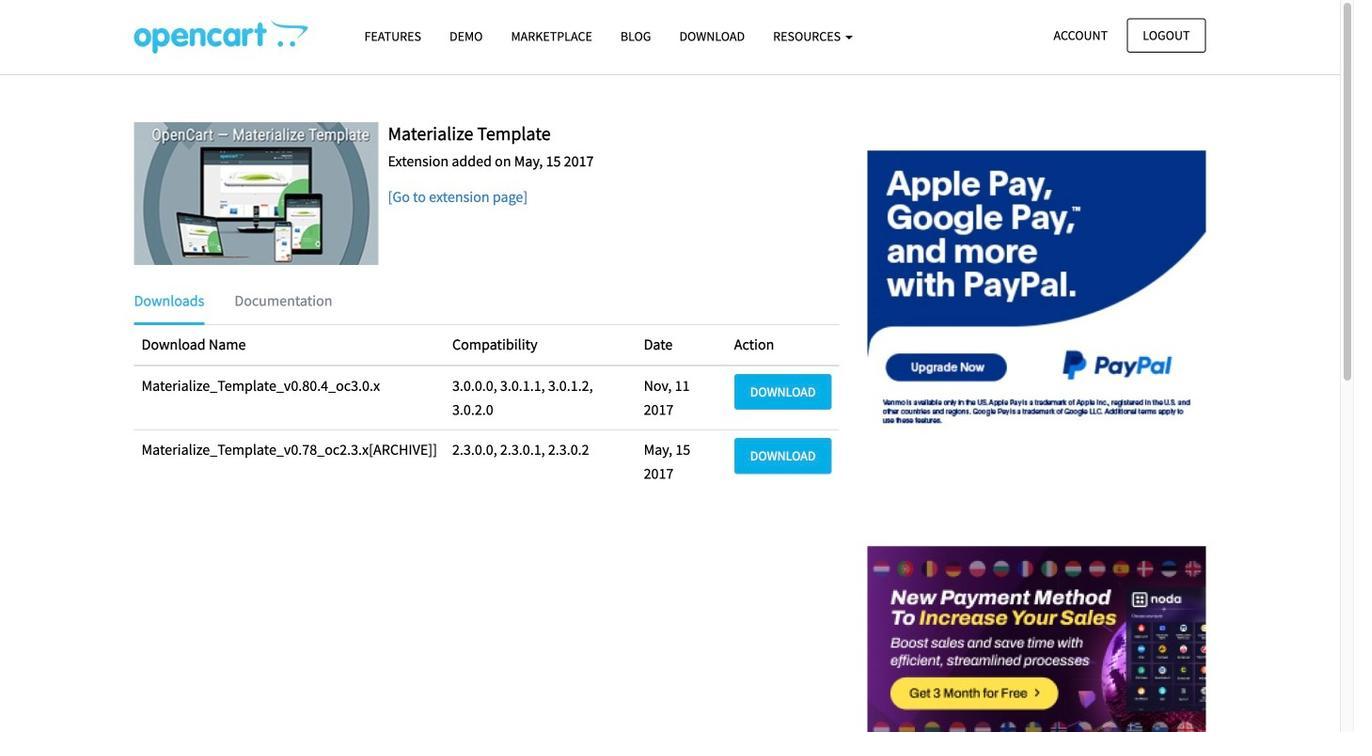 Task type: locate. For each thing, give the bounding box(es) containing it.
noda image
[[868, 480, 1207, 733]]

materialize template image
[[134, 122, 379, 265]]

paypal blog image
[[868, 122, 1207, 461]]



Task type: vqa. For each thing, say whether or not it's contained in the screenshot.
Forest
no



